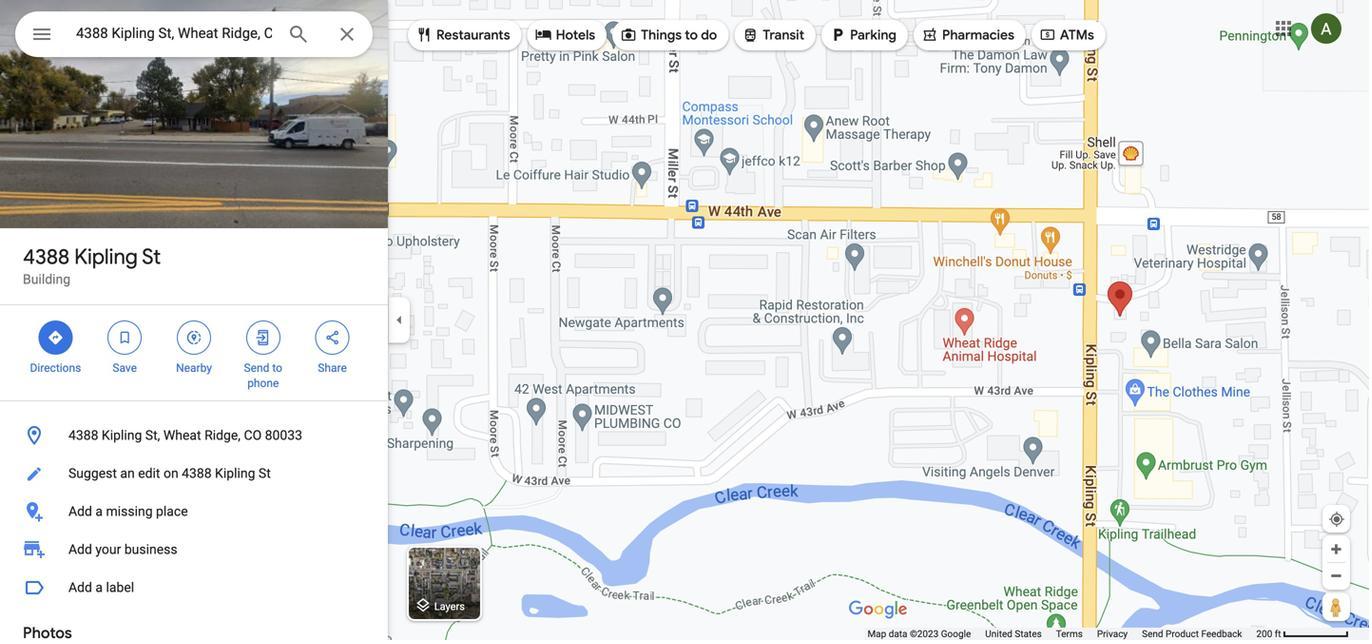 Task type: locate. For each thing, give the bounding box(es) containing it.
send
[[244, 361, 270, 375], [1142, 628, 1164, 640]]

80033
[[265, 428, 302, 443]]

ridge,
[[205, 428, 241, 443]]

0 horizontal spatial st
[[142, 243, 161, 270]]

2 add from the top
[[68, 542, 92, 557]]

1 vertical spatial add
[[68, 542, 92, 557]]

kipling for st
[[74, 243, 138, 270]]

add left label
[[68, 580, 92, 595]]

send product feedback button
[[1142, 628, 1243, 640]]

kipling left st,
[[102, 428, 142, 443]]

a inside add a label button
[[95, 580, 103, 595]]

add your business
[[68, 542, 177, 557]]

add
[[68, 504, 92, 519], [68, 542, 92, 557], [68, 580, 92, 595]]

0 vertical spatial to
[[685, 27, 698, 44]]

 pharmacies
[[922, 24, 1015, 45]]

 parking
[[829, 24, 897, 45]]

add for add a missing place
[[68, 504, 92, 519]]

hotels
[[556, 27, 595, 44]]

suggest
[[68, 466, 117, 481]]

1 horizontal spatial st
[[259, 466, 271, 481]]

send inside button
[[1142, 628, 1164, 640]]

4388 for st,
[[68, 428, 98, 443]]

0 vertical spatial st
[[142, 243, 161, 270]]

kipling inside 4388 kipling st building
[[74, 243, 138, 270]]

1 vertical spatial kipling
[[102, 428, 142, 443]]

1 vertical spatial st
[[259, 466, 271, 481]]

do
[[701, 27, 717, 44]]

st
[[142, 243, 161, 270], [259, 466, 271, 481]]

1 vertical spatial to
[[272, 361, 282, 375]]


[[47, 327, 64, 348]]

pharmacies
[[942, 27, 1015, 44]]

None field
[[76, 22, 272, 45]]

to up the phone
[[272, 361, 282, 375]]

footer
[[868, 628, 1257, 640]]

add a label
[[68, 580, 134, 595]]

4388 inside 4388 kipling st building
[[23, 243, 69, 270]]

edit
[[138, 466, 160, 481]]

building
[[23, 272, 70, 287]]

a
[[95, 504, 103, 519], [95, 580, 103, 595]]

google
[[941, 628, 971, 640]]

label
[[106, 580, 134, 595]]

on
[[164, 466, 178, 481]]

kipling down ridge,
[[215, 466, 255, 481]]

a inside "add a missing place" button
[[95, 504, 103, 519]]

united states
[[986, 628, 1042, 640]]

3 add from the top
[[68, 580, 92, 595]]

a left missing
[[95, 504, 103, 519]]

©2023
[[910, 628, 939, 640]]

1 a from the top
[[95, 504, 103, 519]]

add left your
[[68, 542, 92, 557]]

google maps element
[[0, 0, 1370, 640]]

2 vertical spatial 4388
[[182, 466, 212, 481]]

4388 up building
[[23, 243, 69, 270]]

place
[[156, 504, 188, 519]]

1 horizontal spatial send
[[1142, 628, 1164, 640]]

2 a from the top
[[95, 580, 103, 595]]

an
[[120, 466, 135, 481]]

2 vertical spatial add
[[68, 580, 92, 595]]

4388 kipling st, wheat ridge, co 80033 button
[[0, 417, 388, 455]]


[[829, 24, 847, 45]]

to left "do"
[[685, 27, 698, 44]]


[[324, 327, 341, 348]]

footer inside google maps element
[[868, 628, 1257, 640]]

data
[[889, 628, 908, 640]]

add for add your business
[[68, 542, 92, 557]]

phone
[[247, 377, 279, 390]]

kipling
[[74, 243, 138, 270], [102, 428, 142, 443], [215, 466, 255, 481]]

wheat
[[163, 428, 201, 443]]

send inside send to phone
[[244, 361, 270, 375]]

add a missing place
[[68, 504, 188, 519]]

0 horizontal spatial send
[[244, 361, 270, 375]]

1 add from the top
[[68, 504, 92, 519]]

parking
[[850, 27, 897, 44]]


[[255, 327, 272, 348]]


[[116, 327, 133, 348]]

0 vertical spatial kipling
[[74, 243, 138, 270]]

send for send product feedback
[[1142, 628, 1164, 640]]

1 vertical spatial 4388
[[68, 428, 98, 443]]

1 vertical spatial a
[[95, 580, 103, 595]]

4388 inside 4388 kipling st, wheat ridge, co 80033 button
[[68, 428, 98, 443]]

4388 kipling st, wheat ridge, co 80033
[[68, 428, 302, 443]]

add for add a label
[[68, 580, 92, 595]]

to
[[685, 27, 698, 44], [272, 361, 282, 375]]

4388
[[23, 243, 69, 270], [68, 428, 98, 443], [182, 466, 212, 481]]


[[620, 24, 637, 45]]

4388 up suggest
[[68, 428, 98, 443]]

0 vertical spatial add
[[68, 504, 92, 519]]

atms
[[1060, 27, 1095, 44]]

0 vertical spatial a
[[95, 504, 103, 519]]

0 vertical spatial send
[[244, 361, 270, 375]]

1 vertical spatial send
[[1142, 628, 1164, 640]]

 atms
[[1039, 24, 1095, 45]]

a left label
[[95, 580, 103, 595]]

 button
[[15, 11, 68, 61]]

send left product
[[1142, 628, 1164, 640]]


[[922, 24, 939, 45]]

united states button
[[986, 628, 1042, 640]]

0 horizontal spatial to
[[272, 361, 282, 375]]

add down suggest
[[68, 504, 92, 519]]

add inside "link"
[[68, 542, 92, 557]]

st inside 4388 kipling st building
[[142, 243, 161, 270]]

states
[[1015, 628, 1042, 640]]

send up the phone
[[244, 361, 270, 375]]

0 vertical spatial 4388
[[23, 243, 69, 270]]

footer containing map data ©2023 google
[[868, 628, 1257, 640]]

kipling up 
[[74, 243, 138, 270]]

1 horizontal spatial to
[[685, 27, 698, 44]]

map data ©2023 google
[[868, 628, 971, 640]]

4388 for st
[[23, 243, 69, 270]]

show street view coverage image
[[1323, 593, 1351, 621]]

200 ft button
[[1257, 628, 1350, 640]]

4388 right on
[[182, 466, 212, 481]]

show your location image
[[1329, 511, 1346, 528]]



Task type: vqa. For each thing, say whether or not it's contained in the screenshot.


Task type: describe. For each thing, give the bounding box(es) containing it.
 restaurants
[[416, 24, 510, 45]]

transit
[[763, 27, 805, 44]]

save
[[113, 361, 137, 375]]

 things to do
[[620, 24, 717, 45]]

add a label button
[[0, 569, 388, 607]]


[[30, 20, 53, 48]]

200 ft
[[1257, 628, 1282, 640]]

business
[[124, 542, 177, 557]]

st inside suggest an edit on 4388 kipling st button
[[259, 466, 271, 481]]

4388 kipling st main content
[[0, 0, 388, 640]]

product
[[1166, 628, 1199, 640]]


[[742, 24, 759, 45]]

add a missing place button
[[0, 493, 388, 531]]

to inside send to phone
[[272, 361, 282, 375]]

 transit
[[742, 24, 805, 45]]

zoom out image
[[1330, 569, 1344, 583]]

actions for 4388 kipling st region
[[0, 305, 388, 400]]

feedback
[[1202, 628, 1243, 640]]


[[185, 327, 203, 348]]

collapse side panel image
[[389, 310, 410, 330]]

terms
[[1056, 628, 1083, 640]]

google account: angela cha  
(angela.cha@adept.ai) image
[[1312, 13, 1342, 44]]

a for label
[[95, 580, 103, 595]]

to inside  things to do
[[685, 27, 698, 44]]

 search field
[[15, 11, 373, 61]]

terms button
[[1056, 628, 1083, 640]]

4388 inside suggest an edit on 4388 kipling st button
[[182, 466, 212, 481]]

st,
[[145, 428, 160, 443]]


[[416, 24, 433, 45]]

layers
[[434, 600, 465, 612]]

directions
[[30, 361, 81, 375]]

map
[[868, 628, 887, 640]]

nearby
[[176, 361, 212, 375]]

 hotels
[[535, 24, 595, 45]]

kipling for st,
[[102, 428, 142, 443]]

add your business link
[[0, 531, 388, 569]]

200
[[1257, 628, 1273, 640]]

privacy
[[1097, 628, 1128, 640]]

4388 Kipling St, Wheat Ridge, CO 80033 field
[[15, 11, 373, 57]]

none field inside the "4388 kipling st, wheat ridge, co 80033" field
[[76, 22, 272, 45]]

a for missing
[[95, 504, 103, 519]]

send to phone
[[244, 361, 282, 390]]

your
[[95, 542, 121, 557]]

privacy button
[[1097, 628, 1128, 640]]

share
[[318, 361, 347, 375]]

send product feedback
[[1142, 628, 1243, 640]]

missing
[[106, 504, 153, 519]]

2 vertical spatial kipling
[[215, 466, 255, 481]]


[[1039, 24, 1057, 45]]

send for send to phone
[[244, 361, 270, 375]]

zoom in image
[[1330, 542, 1344, 556]]

restaurants
[[437, 27, 510, 44]]

suggest an edit on 4388 kipling st
[[68, 466, 271, 481]]

ft
[[1275, 628, 1282, 640]]

united
[[986, 628, 1013, 640]]

things
[[641, 27, 682, 44]]


[[535, 24, 552, 45]]

4388 kipling st building
[[23, 243, 161, 287]]

co
[[244, 428, 262, 443]]

suggest an edit on 4388 kipling st button
[[0, 455, 388, 493]]



